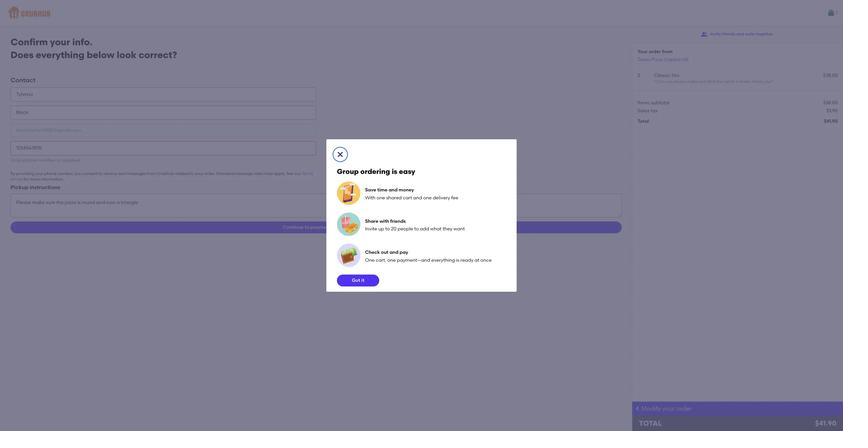 Task type: locate. For each thing, give the bounding box(es) containing it.
you
[[666, 79, 673, 84], [75, 172, 81, 176]]

you!
[[765, 79, 773, 84]]

from up zeeks pizza capitol hill link
[[663, 49, 673, 55]]

got
[[352, 278, 361, 284]]

and left together
[[737, 32, 745, 36]]

total down modify
[[640, 420, 663, 428]]

$38.00 " can you please make sure that the ranch is there, thank you! "
[[655, 73, 839, 84]]

you inside $38.00 " can you please make sure that the ranch is there, thank you! "
[[666, 79, 673, 84]]

one inside check out and pay one cart, one payment—and everything is ready at once
[[388, 258, 396, 264]]

items
[[638, 100, 651, 106]]

1 horizontal spatial everything
[[432, 258, 455, 264]]

$38.00 inside $38.00 " can you please make sure that the ranch is there, thank you! "
[[824, 73, 839, 78]]

number
[[38, 158, 56, 163]]

order up pizza on the right top
[[649, 49, 662, 55]]

phone right valid
[[23, 158, 37, 163]]

$38.00
[[824, 73, 839, 78], [824, 100, 839, 106]]

stix
[[672, 73, 680, 78]]

continue to payment method button
[[11, 222, 622, 234]]

phone up information.
[[45, 172, 57, 176]]

is left 'there,'
[[737, 79, 740, 84]]

one
[[377, 195, 385, 201], [424, 195, 432, 201], [388, 258, 396, 264]]

receive
[[104, 172, 118, 176]]

from
[[663, 49, 673, 55], [147, 172, 156, 176]]

0 vertical spatial $41.90
[[825, 119, 839, 124]]

more
[[30, 177, 40, 182]]

0 horizontal spatial invite
[[366, 227, 378, 232]]

invite
[[711, 32, 722, 36], [366, 227, 378, 232]]

info.
[[72, 36, 93, 48]]

1 horizontal spatial order
[[677, 406, 693, 413]]

0 vertical spatial everything
[[36, 49, 85, 60]]

1 vertical spatial $41.90
[[816, 420, 837, 428]]

grubhub
[[157, 172, 174, 176]]

Last name text field
[[11, 106, 316, 120]]

the
[[717, 79, 724, 84]]

check out and pay image
[[337, 244, 361, 268]]

one left delivery
[[424, 195, 432, 201]]

delivery
[[433, 195, 451, 201]]

0 vertical spatial invite
[[711, 32, 722, 36]]

group
[[337, 168, 359, 176]]

out
[[381, 250, 389, 256]]

up
[[379, 227, 385, 232]]

$3.90
[[827, 108, 839, 114]]

1 vertical spatial everything
[[432, 258, 455, 264]]

cart,
[[376, 258, 387, 264]]

2 horizontal spatial order
[[746, 32, 756, 36]]

people
[[398, 227, 414, 232]]

got it button
[[337, 275, 380, 287]]

invite right people icon
[[711, 32, 722, 36]]

0 vertical spatial from
[[663, 49, 673, 55]]

0 vertical spatial 2
[[836, 10, 839, 15]]

1 horizontal spatial "
[[773, 79, 774, 84]]

can
[[657, 79, 665, 84]]

cart
[[403, 195, 413, 201]]

to left the add
[[415, 227, 419, 232]]

is
[[737, 79, 740, 84], [57, 158, 60, 163], [392, 168, 398, 176], [457, 258, 460, 264]]

save
[[366, 188, 377, 193]]

0 vertical spatial you
[[666, 79, 673, 84]]

invite inside button
[[711, 32, 722, 36]]

one down time
[[377, 195, 385, 201]]

1 vertical spatial invite
[[366, 227, 378, 232]]

one down out
[[388, 258, 396, 264]]

to left receive
[[99, 172, 103, 176]]

hill
[[682, 57, 689, 62]]

friends inside button
[[723, 32, 736, 36]]

they
[[443, 227, 453, 232]]

and inside check out and pay one cart, one payment—and everything is ready at once
[[390, 250, 399, 256]]

2 $38.00 from the top
[[824, 100, 839, 106]]

First name text field
[[11, 88, 316, 102]]

zeeks
[[638, 57, 651, 62]]

to
[[99, 172, 103, 176], [190, 172, 194, 176], [305, 225, 310, 231], [386, 227, 390, 232], [415, 227, 419, 232]]

valid phone number is required alert
[[11, 158, 80, 163]]

main navigation navigation
[[0, 0, 844, 26]]

confirm your info. does everything below look correct?
[[11, 36, 177, 60]]

and up shared
[[389, 188, 398, 193]]

providing
[[16, 172, 34, 176]]

total down sales
[[638, 119, 650, 124]]

0 vertical spatial order
[[746, 32, 756, 36]]

friends up 20
[[391, 219, 406, 224]]

1 horizontal spatial 2
[[836, 10, 839, 15]]

see
[[287, 172, 294, 176]]

share with friends image
[[337, 213, 361, 237]]

0 horizontal spatial phone
[[23, 158, 37, 163]]

order right modify
[[677, 406, 693, 413]]

friends
[[723, 32, 736, 36], [391, 219, 406, 224]]

and inside button
[[737, 32, 745, 36]]

1 horizontal spatial from
[[663, 49, 673, 55]]

invite down share
[[366, 227, 378, 232]]

20
[[391, 227, 397, 232]]

2 horizontal spatial one
[[424, 195, 432, 201]]

order
[[746, 32, 756, 36], [649, 49, 662, 55], [677, 406, 693, 413]]

1 vertical spatial you
[[75, 172, 81, 176]]

0 horizontal spatial "
[[655, 79, 657, 84]]

pay
[[400, 250, 409, 256]]

" down the 'classic'
[[655, 79, 657, 84]]

to right related
[[190, 172, 194, 176]]

0 horizontal spatial 2
[[638, 73, 641, 78]]

1 horizontal spatial friends
[[723, 32, 736, 36]]

0 vertical spatial $38.00
[[824, 73, 839, 78]]

want
[[454, 227, 465, 232]]

pickup
[[11, 184, 28, 191]]

1 vertical spatial $38.00
[[824, 100, 839, 106]]

look
[[117, 49, 137, 60]]

" right thank
[[773, 79, 774, 84]]

$38.00 for $38.00 " can you please make sure that the ranch is there, thank you! "
[[824, 73, 839, 78]]

your
[[50, 36, 70, 48], [35, 172, 44, 176], [195, 172, 203, 176], [663, 406, 676, 413]]

terms
[[302, 172, 314, 176]]

with
[[366, 195, 376, 201]]

apply.
[[274, 172, 286, 176]]

"
[[655, 79, 657, 84], [773, 79, 774, 84]]

$41.90
[[825, 119, 839, 124], [816, 420, 837, 428]]

pickup instructions
[[11, 184, 60, 191]]

1 vertical spatial order
[[649, 49, 662, 55]]

of
[[11, 177, 14, 182]]

your up for more information.
[[35, 172, 44, 176]]

your left info.
[[50, 36, 70, 48]]

1 vertical spatial friends
[[391, 219, 406, 224]]

0 vertical spatial total
[[638, 119, 650, 124]]

everything left 'ready'
[[432, 258, 455, 264]]

save time and money image
[[337, 182, 361, 205]]

check out and pay one cart, one payment—and everything is ready at once
[[366, 250, 492, 264]]

0 horizontal spatial order
[[649, 49, 662, 55]]

1 horizontal spatial you
[[666, 79, 673, 84]]

1 horizontal spatial one
[[388, 258, 396, 264]]

2 vertical spatial order
[[677, 406, 693, 413]]

0 horizontal spatial friends
[[391, 219, 406, 224]]

order left together
[[746, 32, 756, 36]]

1 horizontal spatial invite
[[711, 32, 722, 36]]

2 " from the left
[[773, 79, 774, 84]]

2
[[836, 10, 839, 15], [638, 73, 641, 78]]

1 vertical spatial from
[[147, 172, 156, 176]]

and
[[737, 32, 745, 36], [389, 188, 398, 193], [414, 195, 423, 201], [390, 250, 399, 256]]

and for order
[[737, 32, 745, 36]]

everything
[[36, 49, 85, 60], [432, 258, 455, 264]]

what
[[431, 227, 442, 232]]

0 horizontal spatial everything
[[36, 49, 85, 60]]

consent
[[82, 172, 98, 176]]

everything down info.
[[36, 49, 85, 60]]

messages
[[127, 172, 146, 176]]

friends right people icon
[[723, 32, 736, 36]]

money
[[399, 188, 414, 193]]

you left consent
[[75, 172, 81, 176]]

fee
[[452, 195, 459, 201]]

phone
[[23, 158, 37, 163], [45, 172, 57, 176]]

by providing your phone number, you consent to receive text messages from grubhub related to your order. standard message rates may apply. see our
[[11, 172, 302, 176]]

from left grubhub
[[147, 172, 156, 176]]

to left payment on the left bottom of page
[[305, 225, 310, 231]]

ordering
[[361, 168, 391, 176]]

1 vertical spatial phone
[[45, 172, 57, 176]]

and right out
[[390, 250, 399, 256]]

payment—and
[[397, 258, 431, 264]]

1 horizontal spatial phone
[[45, 172, 57, 176]]

you down the classic stix
[[666, 79, 673, 84]]

0 vertical spatial friends
[[723, 32, 736, 36]]

1 $38.00 from the top
[[824, 73, 839, 78]]

number,
[[58, 172, 74, 176]]

is left 'ready'
[[457, 258, 460, 264]]



Task type: describe. For each thing, give the bounding box(es) containing it.
modify your order
[[642, 406, 693, 413]]

and for pay
[[390, 250, 399, 256]]

that
[[708, 79, 716, 84]]

sales
[[638, 108, 650, 114]]

from inside the your order from zeeks pizza capitol hill
[[663, 49, 673, 55]]

your order from zeeks pizza capitol hill
[[638, 49, 689, 62]]

is inside $38.00 " can you please make sure that the ranch is there, thank you! "
[[737, 79, 740, 84]]

is right number at the left top of the page
[[57, 158, 60, 163]]

there,
[[741, 79, 752, 84]]

related
[[175, 172, 189, 176]]

share with friends invite up to 20 people to add what they want
[[366, 219, 465, 232]]

contact
[[11, 77, 36, 84]]

with
[[380, 219, 390, 224]]

1 vertical spatial 2
[[638, 73, 641, 78]]

1 " from the left
[[655, 79, 657, 84]]

terms of use
[[11, 172, 314, 182]]

standard
[[216, 172, 235, 176]]

to left 20
[[386, 227, 390, 232]]

0 horizontal spatial one
[[377, 195, 385, 201]]

information.
[[41, 177, 64, 182]]

at
[[475, 258, 480, 264]]

classic
[[655, 73, 671, 78]]

and for money
[[389, 188, 398, 193]]

friends inside share with friends invite up to 20 people to add what they want
[[391, 219, 406, 224]]

easy
[[399, 168, 416, 176]]

for
[[24, 177, 29, 182]]

your right modify
[[663, 406, 676, 413]]

tax
[[651, 108, 658, 114]]

it
[[362, 278, 365, 284]]

invite inside share with friends invite up to 20 people to add what they want
[[366, 227, 378, 232]]

continue
[[283, 225, 304, 231]]

by
[[11, 172, 15, 176]]

our
[[295, 172, 301, 176]]

to inside button
[[305, 225, 310, 231]]

shared
[[387, 195, 402, 201]]

1 vertical spatial total
[[640, 420, 663, 428]]

rates
[[254, 172, 264, 176]]

order.
[[204, 172, 216, 176]]

once
[[481, 258, 492, 264]]

2 button
[[828, 7, 839, 19]]

save time and money with one shared cart and one delivery fee
[[366, 188, 459, 201]]

everything inside check out and pay one cart, one payment—and everything is ready at once
[[432, 258, 455, 264]]

modify
[[642, 406, 662, 413]]

$38.00 for $38.00
[[824, 100, 839, 106]]

Pickup instructions text field
[[11, 194, 622, 218]]

your inside confirm your info. does everything below look correct?
[[50, 36, 70, 48]]

together
[[757, 32, 774, 36]]

your left order.
[[195, 172, 203, 176]]

valid
[[11, 158, 22, 163]]

instructions
[[30, 184, 60, 191]]

ranch
[[725, 79, 736, 84]]

continue to payment method
[[283, 225, 350, 231]]

and right cart
[[414, 195, 423, 201]]

everything inside confirm your info. does everything below look correct?
[[36, 49, 85, 60]]

svg image
[[337, 151, 345, 159]]

share
[[366, 219, 379, 224]]

0 vertical spatial phone
[[23, 158, 37, 163]]

payment
[[311, 225, 331, 231]]

required
[[61, 158, 80, 163]]

items subtotal
[[638, 100, 670, 106]]

correct?
[[139, 49, 177, 60]]

add
[[420, 227, 430, 232]]

make
[[688, 79, 698, 84]]

one
[[366, 258, 375, 264]]

ready
[[461, 258, 474, 264]]

for more information.
[[23, 177, 64, 182]]

terms of use link
[[11, 172, 314, 182]]

sales tax
[[638, 108, 658, 114]]

0 horizontal spatial you
[[75, 172, 81, 176]]

may
[[265, 172, 273, 176]]

order inside the your order from zeeks pizza capitol hill
[[649, 49, 662, 55]]

valid phone number is required
[[11, 158, 80, 163]]

order inside 'invite friends and order together' button
[[746, 32, 756, 36]]

time
[[378, 188, 388, 193]]

is inside check out and pay one cart, one payment—and everything is ready at once
[[457, 258, 460, 264]]

is left "easy"
[[392, 168, 398, 176]]

check
[[366, 250, 380, 256]]

capitol
[[665, 57, 681, 62]]

does
[[11, 49, 34, 60]]

use
[[15, 177, 23, 182]]

classic stix
[[655, 73, 680, 78]]

2 inside button
[[836, 10, 839, 15]]

confirm
[[11, 36, 48, 48]]

Phone telephone field
[[11, 142, 316, 156]]

message
[[236, 172, 253, 176]]

sure
[[699, 79, 707, 84]]

0 horizontal spatial from
[[147, 172, 156, 176]]

group ordering is easy
[[337, 168, 416, 176]]

below
[[87, 49, 115, 60]]

your
[[638, 49, 648, 55]]

thank
[[753, 79, 764, 84]]

people icon image
[[702, 31, 708, 38]]

got it
[[352, 278, 365, 284]]

invite friends and order together button
[[702, 28, 774, 40]]

method
[[332, 225, 350, 231]]

zeeks pizza capitol hill link
[[638, 57, 689, 62]]



Task type: vqa. For each thing, say whether or not it's contained in the screenshot.
the bottom Broccoli
no



